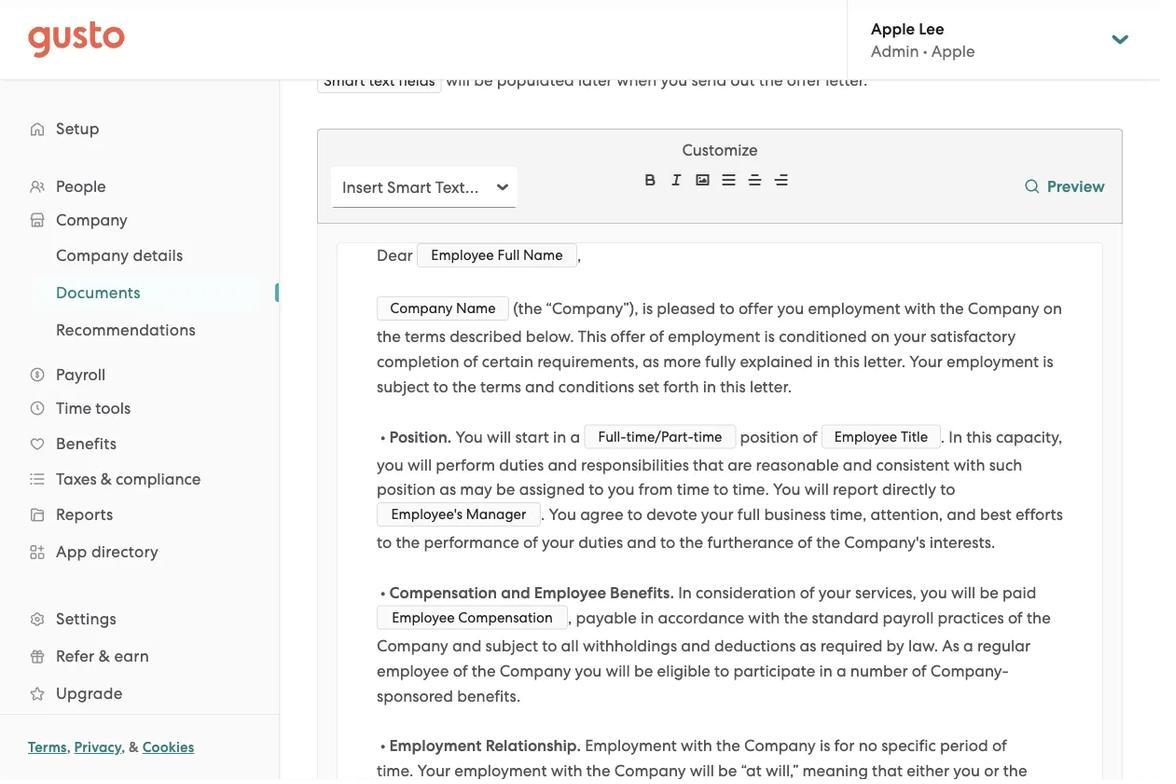 Task type: vqa. For each thing, say whether or not it's contained in the screenshot.
1st check icon
no



Task type: describe. For each thing, give the bounding box(es) containing it.
subject inside the , payable in accordance with the standard payroll practices of the company and subject to all withholdings and deductions as required by law. as a regular employee of the company you will be eligible to participate in a number of company- sponsored benefits.
[[485, 637, 538, 655]]

to right the eligible at the right bottom of the page
[[714, 662, 729, 680]]

to up compensation
[[377, 533, 392, 552]]

apple lee admin • apple
[[871, 19, 975, 60]]

employment inside employment with the company is for no specific period of time. your employment with the company will be "at will," meaning that either you or th
[[585, 737, 677, 755]]

will inside employment with the company is for no specific period of time. your employment with the company will be "at will," meaning that either you or th
[[690, 762, 714, 781]]

as inside (the "company"), is pleased to offer you employment with the company on the terms described below. this offer of employment is conditioned on your satisfactory completion of certain requirements, as more fully explained in this letter. your employment is subject to the terms and conditions set forth in this letter.
[[643, 352, 659, 371]]

start
[[515, 427, 549, 446]]

terms , privacy , & cookies
[[28, 739, 194, 756]]

, inside the , payable in accordance with the standard payroll practices of the company and subject to all withholdings and deductions as required by law. as a regular employee of the company you will be eligible to participate in a number of company- sponsored benefits.
[[568, 609, 572, 627]]

standard
[[812, 609, 879, 627]]

specific
[[881, 737, 936, 755]]

conditioned
[[779, 327, 867, 346]]

for
[[834, 737, 855, 755]]

terms link
[[28, 739, 67, 756]]

conditions
[[558, 377, 634, 396]]

requirements,
[[537, 352, 639, 371]]

later
[[578, 71, 612, 90]]

performance
[[424, 533, 519, 552]]

time tools
[[56, 399, 131, 418]]

smart text fields will be populated later when you send out the offer letter.
[[324, 71, 868, 90]]

compensation
[[389, 584, 497, 603]]

1 horizontal spatial apple
[[931, 42, 975, 60]]

to left all
[[542, 637, 557, 655]]

relationship.
[[485, 737, 581, 756]]

this inside . in this capacity, you will perform duties and responsibilities that are reasonable and consistent with such position as may be assigned to you from time to time. you will report directly to
[[966, 427, 992, 446]]

1 vertical spatial letter.
[[864, 352, 906, 371]]

list containing company details
[[0, 237, 279, 349]]

time.
[[732, 480, 769, 499]]

of down the business
[[797, 533, 812, 552]]

0 vertical spatial letter.
[[826, 71, 868, 90]]

will down position.
[[407, 455, 432, 474]]

company inside dropdown button
[[56, 211, 127, 229]]

benefits
[[56, 435, 117, 453]]

time. your
[[377, 762, 451, 781]]

by
[[886, 637, 904, 655]]

dear
[[377, 246, 417, 265]]

& for compliance
[[101, 470, 112, 489]]

taxes
[[56, 470, 97, 489]]

company button
[[19, 203, 260, 237]]

best
[[980, 506, 1012, 524]]

. for in
[[941, 427, 945, 446]]

(the
[[513, 299, 542, 318]]

practices
[[938, 609, 1004, 627]]

1 horizontal spatial a
[[836, 662, 846, 680]]

documents link
[[34, 276, 260, 310]]

, up "company"),
[[577, 246, 581, 265]]

of up reasonable
[[803, 427, 818, 446]]

accordance
[[658, 609, 744, 627]]

payroll
[[56, 366, 106, 384]]

, left privacy link
[[67, 739, 71, 756]]

all
[[561, 637, 579, 655]]

people
[[56, 177, 106, 196]]

• inside apple lee admin • apple
[[923, 42, 927, 60]]

with down relationship.
[[551, 762, 582, 781]]

and down devote
[[627, 533, 656, 552]]

0 horizontal spatial this
[[720, 377, 746, 396]]

. in this capacity, you will perform duties and responsibilities that are reasonable and consistent with such position as may be assigned to you from time to time. you will report directly to
[[377, 427, 1066, 499]]

be inside the • compensation and employee benefits. in consideration of your services, you will be paid
[[979, 584, 999, 602]]

attention,
[[870, 506, 943, 524]]

position inside . in this capacity, you will perform duties and responsibilities that are reasonable and consistent with such position as may be assigned to you from time to time. you will report directly to
[[377, 480, 436, 499]]

and up interests.
[[947, 506, 976, 524]]

in inside • position. you will start in a
[[553, 427, 566, 446]]

1 employment from the left
[[389, 737, 482, 756]]

position.
[[389, 427, 452, 447]]

be inside the , payable in accordance with the standard payroll practices of the company and subject to all withholdings and deductions as required by law. as a regular employee of the company you will be eligible to participate in a number of company- sponsored benefits.
[[634, 662, 653, 680]]

is up capacity,
[[1043, 352, 1053, 371]]

to right time
[[713, 480, 729, 499]]

privacy link
[[74, 739, 121, 756]]

position of
[[736, 427, 821, 446]]

no
[[859, 737, 877, 755]]

you down responsibilities
[[608, 480, 635, 499]]

preview button
[[1017, 161, 1112, 214]]

is inside employment with the company is for no specific period of time. your employment with the company will be "at will," meaning that either you or th
[[820, 737, 830, 755]]

text…
[[435, 178, 479, 197]]

fully
[[705, 352, 736, 371]]

"company"),
[[546, 299, 638, 318]]

pleased
[[657, 299, 716, 318]]

efforts
[[1015, 506, 1063, 524]]

home image
[[28, 21, 125, 58]]

you inside (the "company"), is pleased to offer you employment with the company on the terms described below. this offer of employment is conditioned on your satisfactory completion of certain requirements, as more fully explained in this letter. your employment is subject to the terms and conditions set forth in this letter.
[[777, 299, 804, 318]]

when
[[616, 71, 657, 90]]

with down the eligible at the right bottom of the page
[[681, 737, 712, 755]]

payroll button
[[19, 358, 260, 392]]

you inside . in this capacity, you will perform duties and responsibilities that are reasonable and consistent with such position as may be assigned to you from time to time. you will report directly to
[[773, 480, 801, 499]]

and left employee at the bottom of the page
[[501, 584, 530, 603]]

of inside the • compensation and employee benefits. in consideration of your services, you will be paid
[[800, 584, 815, 602]]

"at
[[741, 762, 762, 781]]

customize
[[682, 141, 758, 159]]

and up 'report'
[[843, 455, 872, 474]]

0 horizontal spatial apple
[[871, 19, 915, 38]]

employment down the satisfactory
[[947, 352, 1039, 371]]

you inside • position. you will start in a
[[455, 427, 483, 446]]

earn
[[114, 647, 149, 666]]

taxes & compliance
[[56, 470, 201, 489]]

terms
[[28, 739, 67, 756]]

, payable in accordance with the standard payroll practices of the company and subject to all withholdings and deductions as required by law. as a regular employee of the company you will be eligible to participate in a number of company- sponsored benefits.
[[377, 609, 1055, 705]]

send
[[691, 71, 727, 90]]

insert
[[342, 178, 383, 197]]

details
[[133, 246, 183, 265]]

are
[[728, 455, 752, 474]]

agree
[[580, 506, 623, 524]]

• for • employment relationship.
[[381, 737, 386, 756]]

recommendations
[[56, 321, 196, 339]]

with inside the , payable in accordance with the standard payroll practices of the company and subject to all withholdings and deductions as required by law. as a regular employee of the company you will be eligible to participate in a number of company- sponsored benefits.
[[748, 609, 780, 627]]

your
[[909, 352, 943, 371]]

time
[[677, 480, 710, 499]]

your inside (the "company"), is pleased to offer you employment with the company on the terms described below. this offer of employment is conditioned on your satisfactory completion of certain requirements, as more fully explained in this letter. your employment is subject to the terms and conditions set forth in this letter.
[[894, 327, 926, 346]]

privacy
[[74, 739, 121, 756]]

• compensation and employee benefits. in consideration of your services, you will be paid
[[377, 584, 1040, 603]]

services,
[[855, 584, 917, 602]]

smart inside smart text fields will be populated later when you send out the offer letter.
[[324, 72, 365, 90]]

you down position.
[[377, 455, 404, 474]]

cookies button
[[142, 737, 194, 759]]

list containing people
[[0, 170, 279, 750]]

employment up conditioned
[[808, 299, 900, 318]]

in down fully
[[703, 377, 716, 396]]

documents
[[56, 283, 141, 302]]

directory
[[91, 543, 159, 561]]

recommendations link
[[34, 313, 260, 347]]

you inside '. you agree to devote your full business time, attention, and best efforts to the performance of your duties and to the furtherance of the company's interests.'
[[549, 506, 576, 524]]

sponsored
[[377, 687, 453, 705]]

eligible
[[657, 662, 710, 680]]

you left send
[[661, 71, 687, 90]]

(the "company"), is pleased to offer you employment with the company on the terms described below. this offer of employment is conditioned on your satisfactory completion of certain requirements, as more fully explained in this letter. your employment is subject to the terms and conditions set forth in this letter.
[[377, 299, 1066, 396]]

that inside . in this capacity, you will perform duties and responsibilities that are reasonable and consistent with such position as may be assigned to you from time to time. you will report directly to
[[693, 455, 724, 474]]

be left populated at the left of page
[[474, 71, 493, 90]]

directly
[[882, 480, 936, 499]]

you inside the • compensation and employee benefits. in consideration of your services, you will be paid
[[920, 584, 947, 602]]

below.
[[526, 327, 574, 346]]

time tools button
[[19, 392, 260, 425]]

certain
[[482, 352, 533, 371]]

out
[[730, 71, 755, 90]]

your up employee at the bottom of the page
[[542, 533, 574, 552]]

1 horizontal spatial terms
[[480, 377, 521, 396]]

with inside (the "company"), is pleased to offer you employment with the company on the terms described below. this offer of employment is conditioned on your satisfactory completion of certain requirements, as more fully explained in this letter. your employment is subject to the terms and conditions set forth in this letter.
[[904, 299, 936, 318]]

described
[[450, 327, 522, 346]]

benefits link
[[19, 427, 260, 461]]

time,
[[830, 506, 867, 524]]

be inside . in this capacity, you will perform duties and responsibilities that are reasonable and consistent with such position as may be assigned to you from time to time. you will report directly to
[[496, 480, 515, 499]]

such
[[989, 455, 1022, 474]]

will,"
[[765, 762, 799, 781]]

will right fields
[[446, 71, 470, 90]]

1 horizontal spatial this
[[834, 352, 860, 371]]

, left cookies on the left of page
[[121, 739, 125, 756]]

and up the eligible at the right bottom of the page
[[681, 637, 710, 655]]

is left pleased
[[642, 299, 653, 318]]

to down completion
[[433, 377, 448, 396]]



Task type: locate. For each thing, give the bounding box(es) containing it.
employment with the company is for no specific period of time. your employment with the company will be "at will," meaning that either you or th
[[377, 737, 1059, 781]]

your left full
[[701, 506, 734, 524]]

& for earn
[[99, 647, 110, 666]]

in inside . in this capacity, you will perform duties and responsibilities that are reasonable and consistent with such position as may be assigned to you from time to time. you will report directly to
[[949, 427, 962, 446]]

• up time. your
[[381, 737, 386, 756]]

will
[[446, 71, 470, 90], [487, 427, 511, 446], [407, 455, 432, 474], [804, 480, 829, 499], [951, 584, 976, 602], [606, 662, 630, 680], [690, 762, 714, 781]]

of up or
[[992, 737, 1007, 755]]

apple up admin
[[871, 19, 915, 38]]

settings link
[[19, 602, 260, 636]]

of down paid on the bottom of the page
[[1008, 609, 1023, 627]]

& left earn
[[99, 647, 110, 666]]

0 horizontal spatial position
[[377, 480, 436, 499]]

1 vertical spatial smart
[[387, 178, 431, 197]]

will left "at
[[690, 762, 714, 781]]

as left may
[[439, 480, 456, 499]]

is up explained
[[764, 327, 775, 346]]

as up participate
[[800, 637, 816, 655]]

1 vertical spatial duties
[[578, 533, 623, 552]]

to right pleased
[[719, 299, 735, 318]]

refer
[[56, 647, 95, 666]]

of up benefits.
[[453, 662, 468, 680]]

be left "at
[[718, 762, 737, 781]]

0 vertical spatial in
[[949, 427, 962, 446]]

1 horizontal spatial as
[[643, 352, 659, 371]]

apple
[[871, 19, 915, 38], [931, 42, 975, 60]]

•
[[923, 42, 927, 60], [381, 427, 386, 447], [381, 584, 386, 603], [381, 737, 386, 756]]

people button
[[19, 170, 260, 203]]

1 vertical spatial &
[[99, 647, 110, 666]]

or
[[984, 762, 999, 781]]

duties inside '. you agree to devote your full business time, attention, and best efforts to the performance of your duties and to the furtherance of the company's interests.'
[[578, 533, 623, 552]]

and up "assigned"
[[548, 455, 577, 474]]

be down withholdings
[[634, 662, 653, 680]]

company
[[56, 211, 127, 229], [56, 246, 129, 265], [968, 299, 1039, 318], [377, 637, 448, 655], [500, 662, 571, 680], [744, 737, 816, 755], [614, 762, 686, 781]]

0 vertical spatial you
[[455, 427, 483, 446]]

2 employment from the left
[[585, 737, 677, 755]]

2 vertical spatial you
[[549, 506, 576, 524]]

you up conditioned
[[777, 299, 804, 318]]

& right taxes
[[101, 470, 112, 489]]

2 vertical spatial offer
[[610, 327, 645, 346]]

app directory link
[[19, 535, 260, 569]]

a right "start"
[[570, 427, 580, 446]]

1 horizontal spatial employment
[[585, 737, 677, 755]]

duties down "start"
[[499, 455, 544, 474]]

to down from
[[627, 506, 642, 524]]

in up accordance
[[678, 584, 692, 602]]

employment down • employment relationship.
[[454, 762, 547, 781]]

refer & earn link
[[19, 640, 260, 673]]

1 list from the top
[[0, 170, 279, 750]]

2 vertical spatial letter.
[[750, 377, 792, 396]]

• employment relationship.
[[377, 737, 581, 756]]

consideration
[[696, 584, 796, 602]]

this up such
[[966, 427, 992, 446]]

2 horizontal spatial as
[[800, 637, 816, 655]]

1 horizontal spatial that
[[872, 762, 903, 781]]

you down all
[[575, 662, 602, 680]]

time
[[56, 399, 91, 418]]

may
[[460, 480, 492, 499]]

responsibilities
[[581, 455, 689, 474]]

1 vertical spatial subject
[[485, 637, 538, 655]]

0 horizontal spatial in
[[678, 584, 692, 602]]

be
[[474, 71, 493, 90], [496, 480, 515, 499], [979, 584, 999, 602], [634, 662, 653, 680], [718, 762, 737, 781]]

0 horizontal spatial a
[[570, 427, 580, 446]]

in up consistent
[[949, 427, 962, 446]]

in down benefits. on the right
[[641, 609, 654, 627]]

participate
[[733, 662, 815, 680]]

. inside . in this capacity, you will perform duties and responsibilities that are reasonable and consistent with such position as may be assigned to you from time to time. you will report directly to
[[941, 427, 945, 446]]

will inside the , payable in accordance with the standard payroll practices of the company and subject to all withholdings and deductions as required by law. as a regular employee of the company you will be eligible to participate in a number of company- sponsored benefits.
[[606, 662, 630, 680]]

of inside employment with the company is for no specific period of time. your employment with the company will be "at will," meaning that either you or th
[[992, 737, 1007, 755]]

0 vertical spatial position
[[740, 427, 799, 446]]

2 vertical spatial a
[[836, 662, 846, 680]]

1 vertical spatial on
[[871, 327, 890, 346]]

0 vertical spatial terms
[[405, 327, 446, 346]]

be inside employment with the company is for no specific period of time. your employment with the company will be "at will," meaning that either you or th
[[718, 762, 737, 781]]

to down devote
[[660, 533, 675, 552]]

app
[[56, 543, 87, 561]]

furtherance
[[707, 533, 794, 552]]

1 vertical spatial in
[[678, 584, 692, 602]]

period
[[940, 737, 988, 755]]

deductions
[[714, 637, 796, 655]]

0 vertical spatial offer
[[787, 71, 822, 90]]

the
[[759, 71, 783, 90], [940, 299, 964, 318], [377, 327, 401, 346], [452, 377, 476, 396], [396, 533, 420, 552], [679, 533, 703, 552], [816, 533, 840, 552], [784, 609, 808, 627], [1027, 609, 1051, 627], [472, 662, 496, 680], [716, 737, 740, 755], [586, 762, 610, 781]]

more
[[663, 352, 701, 371]]

module__icon___slcit image
[[1025, 179, 1040, 194]]

and down certain at the left top of the page
[[525, 377, 555, 396]]

refer & earn
[[56, 647, 149, 666]]

employee
[[377, 662, 449, 680]]

employment up time. your
[[389, 737, 482, 756]]

setup
[[56, 119, 100, 138]]

tools
[[95, 399, 131, 418]]

. inside '. you agree to devote your full business time, attention, and best efforts to the performance of your duties and to the furtherance of the company's interests.'
[[541, 506, 545, 524]]

upgrade link
[[19, 677, 260, 711]]

terms up completion
[[405, 327, 446, 346]]

0 vertical spatial subject
[[377, 377, 429, 396]]

subject inside (the "company"), is pleased to offer you employment with the company on the terms described below. this offer of employment is conditioned on your satisfactory completion of certain requirements, as more fully explained in this letter. your employment is subject to the terms and conditions set forth in this letter.
[[377, 377, 429, 396]]

0 vertical spatial .
[[941, 427, 945, 446]]

of down the described
[[463, 352, 478, 371]]

you up the business
[[773, 480, 801, 499]]

you inside employment with the company is for no specific period of time. your employment with the company will be "at will," meaning that either you or th
[[953, 762, 980, 781]]

in down required
[[819, 662, 832, 680]]

benefits.
[[457, 687, 521, 705]]

subject down completion
[[377, 377, 429, 396]]

1 horizontal spatial .
[[941, 427, 945, 446]]

in down conditioned
[[817, 352, 830, 371]]

1 vertical spatial terms
[[480, 377, 521, 396]]

offer right 'this'
[[610, 327, 645, 346]]

cookies
[[142, 739, 194, 756]]

duties down agree
[[578, 533, 623, 552]]

1 horizontal spatial you
[[549, 506, 576, 524]]

1 vertical spatial .
[[541, 506, 545, 524]]

& inside dropdown button
[[101, 470, 112, 489]]

will down reasonable
[[804, 480, 829, 499]]

this
[[578, 327, 607, 346]]

compliance
[[116, 470, 201, 489]]

admin
[[871, 42, 919, 60]]

0 horizontal spatial on
[[871, 327, 890, 346]]

1 horizontal spatial offer
[[738, 299, 773, 318]]

either
[[907, 762, 949, 781]]

2 list from the top
[[0, 237, 279, 349]]

1 horizontal spatial on
[[1043, 299, 1062, 318]]

0 horizontal spatial that
[[693, 455, 724, 474]]

as up set
[[643, 352, 659, 371]]

with up 'deductions'
[[748, 609, 780, 627]]

2 vertical spatial this
[[966, 427, 992, 446]]

0 vertical spatial as
[[643, 352, 659, 371]]

that down no
[[872, 762, 903, 781]]

1 horizontal spatial in
[[949, 427, 962, 446]]

0 vertical spatial smart
[[324, 72, 365, 90]]

capacity,
[[996, 427, 1062, 446]]

1 vertical spatial offer
[[738, 299, 773, 318]]

will inside • position. you will start in a
[[487, 427, 511, 446]]

you up payroll
[[920, 584, 947, 602]]

as
[[942, 637, 959, 655]]

you
[[661, 71, 687, 90], [777, 299, 804, 318], [377, 455, 404, 474], [608, 480, 635, 499], [920, 584, 947, 602], [575, 662, 602, 680], [953, 762, 980, 781]]

lee
[[919, 19, 944, 38]]

and
[[525, 377, 555, 396], [548, 455, 577, 474], [843, 455, 872, 474], [947, 506, 976, 524], [627, 533, 656, 552], [501, 584, 530, 603], [452, 637, 482, 655], [681, 637, 710, 655]]

. down "assigned"
[[541, 506, 545, 524]]

your inside the • compensation and employee benefits. in consideration of your services, you will be paid
[[819, 584, 851, 602]]

company details
[[56, 246, 183, 265]]

2 horizontal spatial this
[[966, 427, 992, 446]]

you inside the , payable in accordance with the standard payroll practices of the company and subject to all withholdings and deductions as required by law. as a regular employee of the company you will be eligible to participate in a number of company- sponsored benefits.
[[575, 662, 602, 680]]

employment
[[808, 299, 900, 318], [668, 327, 760, 346], [947, 352, 1039, 371], [454, 762, 547, 781]]

your up standard
[[819, 584, 851, 602]]

1 horizontal spatial subject
[[485, 637, 538, 655]]

gusto navigation element
[[0, 80, 279, 780]]

to
[[719, 299, 735, 318], [433, 377, 448, 396], [589, 480, 604, 499], [713, 480, 729, 499], [940, 480, 955, 499], [627, 506, 642, 524], [377, 533, 392, 552], [660, 533, 675, 552], [542, 637, 557, 655], [714, 662, 729, 680]]

2 horizontal spatial you
[[773, 480, 801, 499]]

in inside the • compensation and employee benefits. in consideration of your services, you will be paid
[[678, 584, 692, 602]]

1 vertical spatial that
[[872, 762, 903, 781]]

with inside . in this capacity, you will perform duties and responsibilities that are reasonable and consistent with such position as may be assigned to you from time to time. you will report directly to
[[954, 455, 985, 474]]

0 horizontal spatial .
[[541, 506, 545, 524]]

0 horizontal spatial offer
[[610, 327, 645, 346]]

employee
[[534, 584, 606, 603]]

terms
[[405, 327, 446, 346], [480, 377, 521, 396]]

employment
[[389, 737, 482, 756], [585, 737, 677, 755]]

satisfactory
[[930, 327, 1016, 346]]

a down required
[[836, 662, 846, 680]]

0 horizontal spatial subject
[[377, 377, 429, 396]]

from
[[638, 480, 673, 499]]

as inside . in this capacity, you will perform duties and responsibilities that are reasonable and consistent with such position as may be assigned to you from time to time. you will report directly to
[[439, 480, 456, 499]]

that inside employment with the company is for no specific period of time. your employment with the company will be "at will," meaning that either you or th
[[872, 762, 903, 781]]

you left or
[[953, 762, 980, 781]]

, down employee at the bottom of the page
[[568, 609, 572, 627]]

0 horizontal spatial duties
[[499, 455, 544, 474]]

1 vertical spatial a
[[963, 637, 973, 655]]

be right may
[[496, 480, 515, 499]]

• position. you will start in a
[[377, 427, 584, 447]]

that
[[693, 455, 724, 474], [872, 762, 903, 781]]

.
[[941, 427, 945, 446], [541, 506, 545, 524]]

offer right the out
[[787, 71, 822, 90]]

0 vertical spatial that
[[693, 455, 724, 474]]

0 horizontal spatial terms
[[405, 327, 446, 346]]

in
[[949, 427, 962, 446], [678, 584, 692, 602]]

0 horizontal spatial smart
[[324, 72, 365, 90]]

a inside • position. you will start in a
[[570, 427, 580, 446]]

paid
[[1002, 584, 1036, 602]]

• for • compensation and employee benefits. in consideration of your services, you will be paid
[[381, 584, 386, 603]]

of down law.
[[912, 662, 927, 680]]

of up "more"
[[649, 327, 664, 346]]

that up time
[[693, 455, 724, 474]]

perform
[[436, 455, 495, 474]]

0 vertical spatial &
[[101, 470, 112, 489]]

company's
[[844, 533, 926, 552]]

to up agree
[[589, 480, 604, 499]]

• down lee
[[923, 42, 927, 60]]

with up 'your' in the top right of the page
[[904, 299, 936, 318]]

1 horizontal spatial position
[[740, 427, 799, 446]]

duties inside . in this capacity, you will perform duties and responsibilities that are reasonable and consistent with such position as may be assigned to you from time to time. you will report directly to
[[499, 455, 544, 474]]

devote
[[646, 506, 697, 524]]

will left "start"
[[487, 427, 511, 446]]

report
[[833, 480, 878, 499]]

number
[[850, 662, 908, 680]]

set
[[638, 377, 659, 396]]

company inside (the "company"), is pleased to offer you employment with the company on the terms described below. this offer of employment is conditioned on your satisfactory completion of certain requirements, as more fully explained in this letter. your employment is subject to the terms and conditions set forth in this letter.
[[968, 299, 1039, 318]]

to right directly
[[940, 480, 955, 499]]

1 horizontal spatial smart
[[387, 178, 431, 197]]

&
[[101, 470, 112, 489], [99, 647, 110, 666], [129, 739, 139, 756]]

smart right insert
[[387, 178, 431, 197]]

a right as
[[963, 637, 973, 655]]

will inside the • compensation and employee benefits. in consideration of your services, you will be paid
[[951, 584, 976, 602]]

be left paid on the bottom of the page
[[979, 584, 999, 602]]

you down "assigned"
[[549, 506, 576, 524]]

of down "assigned"
[[523, 533, 538, 552]]

0 vertical spatial on
[[1043, 299, 1062, 318]]

duties
[[499, 455, 544, 474], [578, 533, 623, 552]]

taxes & compliance button
[[19, 463, 260, 496]]

position
[[740, 427, 799, 446], [377, 480, 436, 499]]

. up consistent
[[941, 427, 945, 446]]

company details link
[[34, 239, 260, 272]]

employment inside employment with the company is for no specific period of time. your employment with the company will be "at will," meaning that either you or th
[[454, 762, 547, 781]]

0 vertical spatial this
[[834, 352, 860, 371]]

1 vertical spatial you
[[773, 480, 801, 499]]

. for you
[[541, 506, 545, 524]]

law.
[[908, 637, 938, 655]]

this down conditioned
[[834, 352, 860, 371]]

offer up explained
[[738, 299, 773, 318]]

subject up benefits.
[[485, 637, 538, 655]]

in right "start"
[[553, 427, 566, 446]]

0 vertical spatial apple
[[871, 19, 915, 38]]

setup link
[[19, 112, 260, 145]]

1 vertical spatial as
[[439, 480, 456, 499]]

will up practices
[[951, 584, 976, 602]]

& left cookies on the left of page
[[129, 739, 139, 756]]

employment up fully
[[668, 327, 760, 346]]

as inside the , payable in accordance with the standard payroll practices of the company and subject to all withholdings and deductions as required by law. as a regular employee of the company you will be eligible to participate in a number of company- sponsored benefits.
[[800, 637, 816, 655]]

position down position.
[[377, 480, 436, 499]]

0 vertical spatial a
[[570, 427, 580, 446]]

1 vertical spatial this
[[720, 377, 746, 396]]

2 horizontal spatial offer
[[787, 71, 822, 90]]

of up standard
[[800, 584, 815, 602]]

your up 'your' in the top right of the page
[[894, 327, 926, 346]]

subject
[[377, 377, 429, 396], [485, 637, 538, 655]]

0 horizontal spatial you
[[455, 427, 483, 446]]

position up reasonable
[[740, 427, 799, 446]]

and up benefits.
[[452, 637, 482, 655]]

0 horizontal spatial employment
[[389, 737, 482, 756]]

1 horizontal spatial duties
[[578, 533, 623, 552]]

this
[[834, 352, 860, 371], [720, 377, 746, 396], [966, 427, 992, 446]]

0 horizontal spatial as
[[439, 480, 456, 499]]

2 horizontal spatial a
[[963, 637, 973, 655]]

1 vertical spatial position
[[377, 480, 436, 499]]

1 vertical spatial apple
[[931, 42, 975, 60]]

• left compensation
[[381, 584, 386, 603]]

2 vertical spatial as
[[800, 637, 816, 655]]

list
[[0, 170, 279, 750], [0, 237, 279, 349]]

0 vertical spatial duties
[[499, 455, 544, 474]]

this down fully
[[720, 377, 746, 396]]

and inside (the "company"), is pleased to offer you employment with the company on the terms described below. this offer of employment is conditioned on your satisfactory completion of certain requirements, as more fully explained in this letter. your employment is subject to the terms and conditions set forth in this letter.
[[525, 377, 555, 396]]

• left position.
[[381, 427, 386, 447]]

• for • position. you will start in a
[[381, 427, 386, 447]]

2 vertical spatial &
[[129, 739, 139, 756]]



